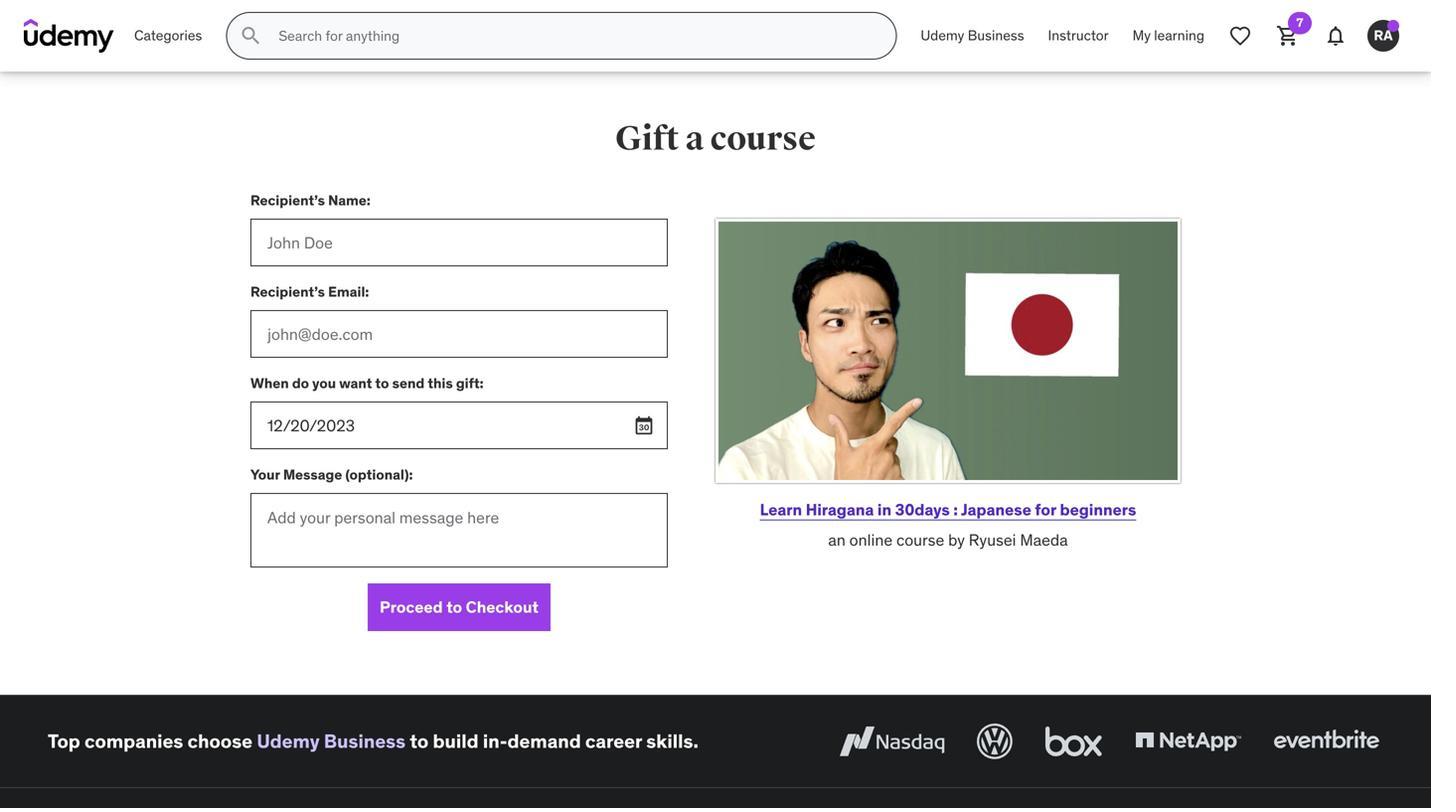 Task type: describe. For each thing, give the bounding box(es) containing it.
this
[[428, 374, 453, 392]]

gift a course
[[616, 118, 816, 160]]

box image
[[1041, 720, 1108, 764]]

want
[[339, 374, 372, 392]]

name:
[[328, 192, 371, 209]]

demand
[[508, 729, 581, 753]]

Your Message (optional): text field
[[251, 493, 668, 568]]

(optional):
[[345, 466, 413, 484]]

you have alerts image
[[1388, 20, 1400, 32]]

email:
[[328, 283, 369, 301]]

gift:
[[456, 374, 484, 392]]

udemy business
[[921, 27, 1025, 44]]

recipient's email:
[[251, 283, 369, 301]]

ra
[[1375, 26, 1394, 44]]

Recipient's Name: text field
[[251, 219, 668, 266]]

in-
[[483, 729, 508, 753]]

send
[[392, 374, 425, 392]]

my
[[1133, 27, 1151, 44]]

volkswagen image
[[973, 720, 1017, 764]]

when do you want to send this gift:
[[251, 374, 484, 392]]

0 vertical spatial business
[[968, 27, 1025, 44]]

your
[[251, 466, 280, 484]]

netapp image
[[1132, 720, 1246, 764]]

udemy image
[[24, 19, 114, 53]]

When do you want to send this gift: text field
[[251, 402, 668, 449]]

my learning
[[1133, 27, 1205, 44]]

career
[[586, 729, 642, 753]]

eventbrite image
[[1270, 720, 1384, 764]]

notifications image
[[1324, 24, 1348, 48]]

skills.
[[647, 729, 699, 753]]

0 horizontal spatial business
[[324, 729, 406, 753]]

you
[[312, 374, 336, 392]]

categories
[[134, 27, 202, 44]]

2 vertical spatial to
[[410, 729, 429, 753]]

recipient's for recipient's email:
[[251, 283, 325, 301]]

instructor link
[[1037, 12, 1121, 60]]

do
[[292, 374, 309, 392]]

when
[[251, 374, 289, 392]]

a
[[686, 118, 704, 160]]

to inside proceed to checkout button
[[447, 597, 462, 617]]

categories button
[[122, 12, 214, 60]]

choose
[[188, 729, 253, 753]]



Task type: locate. For each thing, give the bounding box(es) containing it.
0 vertical spatial udemy business link
[[909, 12, 1037, 60]]

recipient's
[[251, 192, 325, 209], [251, 283, 325, 301]]

nasdaq image
[[835, 720, 950, 764]]

learn hiragana in 30days : japanese for beginners an online course by ryusei maeda
[[760, 500, 1137, 550]]

1 vertical spatial recipient's
[[251, 283, 325, 301]]

my learning link
[[1121, 12, 1217, 60]]

1 vertical spatial udemy
[[257, 729, 320, 753]]

learn
[[760, 500, 803, 520]]

proceed to checkout button
[[368, 584, 551, 631]]

gift
[[616, 118, 679, 160]]

Search for anything text field
[[275, 19, 872, 53]]

by
[[949, 530, 965, 550]]

recipient's left "email:"
[[251, 283, 325, 301]]

1 vertical spatial udemy business link
[[257, 729, 406, 753]]

an
[[829, 530, 846, 550]]

top
[[48, 729, 80, 753]]

1 horizontal spatial business
[[968, 27, 1025, 44]]

recipient's for recipient's name:
[[251, 192, 325, 209]]

1 vertical spatial to
[[447, 597, 462, 617]]

1 horizontal spatial udemy
[[921, 27, 965, 44]]

0 vertical spatial udemy
[[921, 27, 965, 44]]

business left instructor
[[968, 27, 1025, 44]]

udemy business link
[[909, 12, 1037, 60], [257, 729, 406, 753]]

0 vertical spatial recipient's
[[251, 192, 325, 209]]

to left build on the bottom left of the page
[[410, 729, 429, 753]]

1 horizontal spatial to
[[410, 729, 429, 753]]

to right proceed
[[447, 597, 462, 617]]

beginners
[[1060, 500, 1137, 520]]

:
[[954, 500, 958, 520]]

recipient's left name:
[[251, 192, 325, 209]]

business
[[968, 27, 1025, 44], [324, 729, 406, 753]]

Recipient's Email: email field
[[251, 310, 668, 358]]

1 horizontal spatial udemy business link
[[909, 12, 1037, 60]]

course inside learn hiragana in 30days : japanese for beginners an online course by ryusei maeda
[[897, 530, 945, 550]]

build
[[433, 729, 479, 753]]

online
[[850, 530, 893, 550]]

instructor
[[1049, 27, 1109, 44]]

7 link
[[1265, 12, 1312, 60]]

0 horizontal spatial to
[[375, 374, 389, 392]]

0 horizontal spatial udemy business link
[[257, 729, 406, 753]]

ra link
[[1360, 12, 1408, 60]]

2 recipient's from the top
[[251, 283, 325, 301]]

to
[[375, 374, 389, 392], [447, 597, 462, 617], [410, 729, 429, 753]]

to left send
[[375, 374, 389, 392]]

submit search image
[[239, 24, 263, 48]]

for
[[1035, 500, 1057, 520]]

0 horizontal spatial course
[[711, 118, 816, 160]]

shopping cart with 7 items image
[[1277, 24, 1301, 48]]

learning
[[1155, 27, 1205, 44]]

checkout
[[466, 597, 539, 617]]

1 vertical spatial course
[[897, 530, 945, 550]]

maeda
[[1021, 530, 1068, 550]]

ryusei
[[969, 530, 1017, 550]]

your message (optional):
[[251, 466, 413, 484]]

recipient's name:
[[251, 192, 371, 209]]

0 horizontal spatial udemy
[[257, 729, 320, 753]]

message
[[283, 466, 342, 484]]

hiragana
[[806, 500, 874, 520]]

top companies choose udemy business to build in-demand career skills.
[[48, 729, 699, 753]]

1 horizontal spatial course
[[897, 530, 945, 550]]

in
[[878, 500, 892, 520]]

learn hiragana in 30days : japanese for beginners link
[[760, 500, 1137, 520]]

proceed
[[380, 597, 443, 617]]

0 vertical spatial to
[[375, 374, 389, 392]]

30days
[[896, 500, 950, 520]]

course
[[711, 118, 816, 160], [897, 530, 945, 550]]

japanese
[[961, 500, 1032, 520]]

udemy
[[921, 27, 965, 44], [257, 729, 320, 753]]

course right a
[[711, 118, 816, 160]]

companies
[[85, 729, 183, 753]]

0 vertical spatial course
[[711, 118, 816, 160]]

business left build on the bottom left of the page
[[324, 729, 406, 753]]

2 horizontal spatial to
[[447, 597, 462, 617]]

proceed to checkout
[[380, 597, 539, 617]]

1 recipient's from the top
[[251, 192, 325, 209]]

course down 30days
[[897, 530, 945, 550]]

1 vertical spatial business
[[324, 729, 406, 753]]

wishlist image
[[1229, 24, 1253, 48]]

7
[[1297, 15, 1304, 30]]



Task type: vqa. For each thing, say whether or not it's contained in the screenshot.
30days
yes



